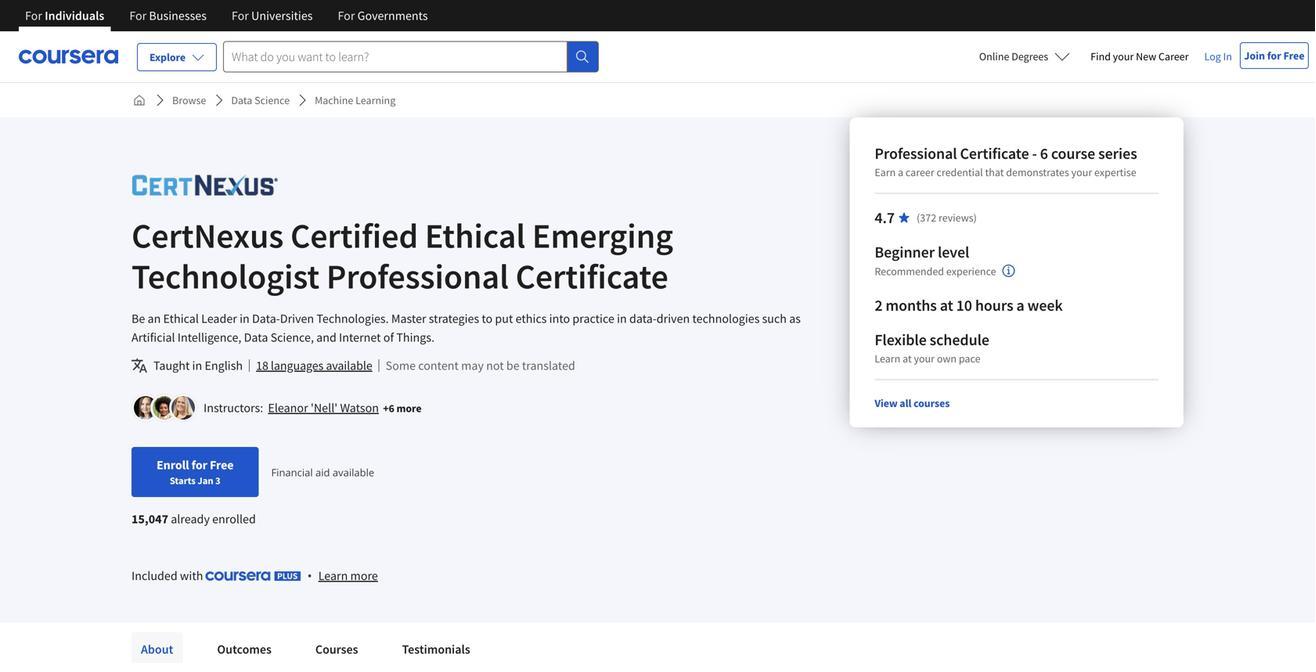 Task type: vqa. For each thing, say whether or not it's contained in the screenshot.
'search our catalog of world-class content'
no



Task type: describe. For each thing, give the bounding box(es) containing it.
view all courses
[[875, 396, 950, 410]]

enroll for free starts jan 3
[[157, 457, 234, 487]]

ethical for an
[[163, 311, 199, 327]]

instructors: eleanor 'nell' watson +6 more
[[204, 400, 422, 416]]

free for join
[[1284, 49, 1305, 63]]

new
[[1137, 49, 1157, 63]]

recommended experience
[[875, 264, 997, 278]]

such
[[763, 311, 787, 327]]

certified
[[291, 214, 418, 257]]

renée cummings image
[[153, 396, 176, 420]]

data science
[[231, 93, 290, 107]]

individuals
[[45, 8, 104, 23]]

beginner
[[875, 242, 935, 262]]

your inside professional certificate - 6 course series earn a career credential that demonstrates your expertise
[[1072, 165, 1093, 179]]

translated
[[522, 358, 576, 374]]

for for join
[[1268, 49, 1282, 63]]

information about difficulty level pre-requisites. image
[[1003, 265, 1016, 277]]

browse
[[172, 93, 206, 107]]

browse link
[[166, 86, 213, 114]]

online degrees button
[[967, 39, 1083, 74]]

0 vertical spatial your
[[1114, 49, 1134, 63]]

science,
[[271, 330, 314, 345]]

join
[[1245, 49, 1266, 63]]

learn more link
[[319, 566, 378, 585]]

home image
[[133, 94, 146, 107]]

all
[[900, 396, 912, 410]]

recommended
[[875, 264, 945, 278]]

own
[[937, 352, 957, 366]]

for for individuals
[[25, 8, 42, 23]]

15,047 already enrolled
[[132, 511, 256, 527]]

level
[[938, 242, 970, 262]]

ethical for certified
[[425, 214, 526, 257]]

an
[[148, 311, 161, 327]]

-
[[1033, 144, 1038, 163]]

for for universities
[[232, 8, 249, 23]]

1 horizontal spatial a
[[1017, 296, 1025, 315]]

demonstrates
[[1007, 165, 1070, 179]]

•
[[308, 567, 312, 584]]

join for free
[[1245, 49, 1305, 63]]

some
[[386, 358, 416, 374]]

schedule
[[930, 330, 990, 350]]

practice
[[573, 311, 615, 327]]

log in
[[1205, 49, 1233, 63]]

certnexus certified ethical emerging technologist professional certificate
[[132, 214, 674, 298]]

for individuals
[[25, 8, 104, 23]]

strategies
[[429, 311, 480, 327]]

machine learning
[[315, 93, 396, 107]]

for for enroll
[[192, 457, 207, 473]]

4.7
[[875, 208, 895, 228]]

join for free link
[[1241, 42, 1310, 69]]

0 vertical spatial at
[[940, 296, 954, 315]]

technologist
[[132, 255, 320, 298]]

financial aid available button
[[271, 465, 375, 480]]

2 months at 10 hours a week
[[875, 296, 1064, 315]]

taught in english
[[154, 358, 243, 374]]

flexible
[[875, 330, 927, 350]]

What do you want to learn? text field
[[223, 41, 568, 72]]

about link
[[132, 632, 183, 663]]

testimonials link
[[393, 632, 480, 663]]

18 languages available button
[[256, 356, 373, 375]]

1 horizontal spatial in
[[240, 311, 250, 327]]

data inside be an ethical leader in data-driven technologies. master strategies to put ethics into practice in data-driven technologies such as artificial intelligence, data science, and internet of things.
[[244, 330, 268, 345]]

for universities
[[232, 8, 313, 23]]

18 languages available
[[256, 358, 373, 374]]

coursera plus image
[[206, 572, 301, 581]]

eleanor
[[268, 400, 308, 416]]

3
[[215, 475, 221, 487]]

find your new career link
[[1083, 47, 1197, 67]]

degrees
[[1012, 49, 1049, 63]]

in
[[1224, 49, 1233, 63]]

ethics
[[516, 311, 547, 327]]

(372 reviews)
[[917, 211, 977, 225]]

machine learning link
[[309, 86, 402, 114]]

watson
[[340, 400, 379, 416]]

more inside • learn more
[[351, 568, 378, 584]]

content
[[418, 358, 459, 374]]

6
[[1041, 144, 1049, 163]]

for governments
[[338, 8, 428, 23]]

online
[[980, 49, 1010, 63]]

starts
[[170, 475, 196, 487]]

master
[[391, 311, 427, 327]]

with
[[180, 568, 203, 584]]

be an ethical leader in data-driven technologies. master strategies to put ethics into practice in data-driven technologies such as artificial intelligence, data science, and internet of things.
[[132, 311, 801, 345]]

outcomes
[[217, 642, 272, 658]]

driven
[[280, 311, 314, 327]]

professional inside professional certificate - 6 course series earn a career credential that demonstrates your expertise
[[875, 144, 958, 163]]

find
[[1091, 49, 1111, 63]]

be
[[132, 311, 145, 327]]



Task type: locate. For each thing, give the bounding box(es) containing it.
1 vertical spatial more
[[351, 568, 378, 584]]

1 horizontal spatial more
[[397, 401, 422, 416]]

businesses
[[149, 8, 207, 23]]

leader
[[201, 311, 237, 327]]

0 vertical spatial more
[[397, 401, 422, 416]]

experience
[[947, 264, 997, 278]]

data inside data science link
[[231, 93, 252, 107]]

certnexus image
[[132, 168, 278, 203]]

for inside "enroll for free starts jan 3"
[[192, 457, 207, 473]]

0 horizontal spatial learn
[[319, 568, 348, 584]]

2 for from the left
[[129, 8, 147, 23]]

megan smith branch image
[[172, 396, 195, 420]]

log
[[1205, 49, 1222, 63]]

data left science
[[231, 93, 252, 107]]

+6
[[383, 401, 395, 416]]

languages
[[271, 358, 324, 374]]

free for enroll
[[210, 457, 234, 473]]

expertise
[[1095, 165, 1137, 179]]

professional up the career
[[875, 144, 958, 163]]

universities
[[251, 8, 313, 23]]

data-
[[252, 311, 280, 327]]

as
[[790, 311, 801, 327]]

ethical inside be an ethical leader in data-driven technologies. master strategies to put ethics into practice in data-driven technologies such as artificial intelligence, data science, and internet of things.
[[163, 311, 199, 327]]

1 horizontal spatial certificate
[[961, 144, 1030, 163]]

for right join
[[1268, 49, 1282, 63]]

1 for from the left
[[25, 8, 42, 23]]

for left governments
[[338, 8, 355, 23]]

0 horizontal spatial your
[[914, 352, 935, 366]]

your inside flexible schedule learn at your own pace
[[914, 352, 935, 366]]

internet
[[339, 330, 381, 345]]

available inside 'button'
[[326, 358, 373, 374]]

1 horizontal spatial at
[[940, 296, 954, 315]]

things.
[[397, 330, 435, 345]]

1 vertical spatial free
[[210, 457, 234, 473]]

15,047
[[132, 511, 168, 527]]

data science link
[[225, 86, 296, 114]]

free right join
[[1284, 49, 1305, 63]]

online degrees
[[980, 49, 1049, 63]]

3 for from the left
[[232, 8, 249, 23]]

career
[[906, 165, 935, 179]]

beginner level
[[875, 242, 970, 262]]

coursera image
[[19, 44, 118, 69]]

at
[[940, 296, 954, 315], [903, 352, 912, 366]]

available right aid
[[333, 465, 375, 480]]

0 vertical spatial for
[[1268, 49, 1282, 63]]

1 horizontal spatial your
[[1072, 165, 1093, 179]]

certificate up that
[[961, 144, 1030, 163]]

1 horizontal spatial free
[[1284, 49, 1305, 63]]

1 vertical spatial professional
[[326, 255, 509, 298]]

free inside "enroll for free starts jan 3"
[[210, 457, 234, 473]]

learning
[[356, 93, 396, 107]]

• learn more
[[308, 567, 378, 584]]

1 vertical spatial at
[[903, 352, 912, 366]]

1 vertical spatial ethical
[[163, 311, 199, 327]]

certificate inside the certnexus certified ethical emerging technologist professional certificate
[[516, 255, 669, 298]]

machine
[[315, 93, 354, 107]]

0 horizontal spatial free
[[210, 457, 234, 473]]

0 vertical spatial learn
[[875, 352, 901, 366]]

0 horizontal spatial in
[[192, 358, 202, 374]]

certificate up practice
[[516, 255, 669, 298]]

more inside instructors: eleanor 'nell' watson +6 more
[[397, 401, 422, 416]]

ethical
[[425, 214, 526, 257], [163, 311, 199, 327]]

your left own
[[914, 352, 935, 366]]

+6 more button
[[383, 401, 422, 416]]

free
[[1284, 49, 1305, 63], [210, 457, 234, 473]]

at inside flexible schedule learn at your own pace
[[903, 352, 912, 366]]

0 horizontal spatial ethical
[[163, 311, 199, 327]]

1 vertical spatial a
[[1017, 296, 1025, 315]]

eleanor 'nell' watson link
[[268, 400, 379, 416]]

intelligence,
[[178, 330, 242, 345]]

1 horizontal spatial learn
[[875, 352, 901, 366]]

courses link
[[306, 632, 368, 663]]

that
[[986, 165, 1005, 179]]

be
[[507, 358, 520, 374]]

0 horizontal spatial certificate
[[516, 255, 669, 298]]

2 vertical spatial your
[[914, 352, 935, 366]]

2 horizontal spatial your
[[1114, 49, 1134, 63]]

1 horizontal spatial for
[[1268, 49, 1282, 63]]

science
[[255, 93, 290, 107]]

a
[[898, 165, 904, 179], [1017, 296, 1025, 315]]

log in link
[[1197, 47, 1241, 66]]

0 horizontal spatial professional
[[326, 255, 509, 298]]

to
[[482, 311, 493, 327]]

put
[[495, 311, 513, 327]]

certificate
[[961, 144, 1030, 163], [516, 255, 669, 298]]

learn right • in the bottom of the page
[[319, 568, 348, 584]]

testimonials
[[402, 642, 471, 658]]

instructors:
[[204, 400, 263, 416]]

included
[[132, 568, 178, 584]]

0 vertical spatial ethical
[[425, 214, 526, 257]]

already
[[171, 511, 210, 527]]

0 vertical spatial available
[[326, 358, 373, 374]]

a left week on the top of the page
[[1017, 296, 1025, 315]]

earn
[[875, 165, 896, 179]]

a right earn
[[898, 165, 904, 179]]

some content may not be translated
[[386, 358, 576, 374]]

professional up master
[[326, 255, 509, 298]]

your right find
[[1114, 49, 1134, 63]]

'nell'
[[311, 400, 338, 416]]

professional inside the certnexus certified ethical emerging technologist professional certificate
[[326, 255, 509, 298]]

0 horizontal spatial a
[[898, 165, 904, 179]]

at left 10
[[940, 296, 954, 315]]

outcomes link
[[208, 632, 281, 663]]

enrolled
[[212, 511, 256, 527]]

for up jan
[[192, 457, 207, 473]]

available for financial aid available
[[333, 465, 375, 480]]

more right • in the bottom of the page
[[351, 568, 378, 584]]

series
[[1099, 144, 1138, 163]]

2 horizontal spatial in
[[617, 311, 627, 327]]

courses
[[316, 642, 358, 658]]

for
[[1268, 49, 1282, 63], [192, 457, 207, 473]]

1 vertical spatial available
[[333, 465, 375, 480]]

technologies.
[[317, 311, 389, 327]]

1 horizontal spatial ethical
[[425, 214, 526, 257]]

0 vertical spatial data
[[231, 93, 252, 107]]

driven
[[657, 311, 690, 327]]

find your new career
[[1091, 49, 1189, 63]]

2
[[875, 296, 883, 315]]

0 horizontal spatial at
[[903, 352, 912, 366]]

about
[[141, 642, 173, 658]]

may
[[461, 358, 484, 374]]

explore button
[[137, 43, 217, 71]]

0 vertical spatial a
[[898, 165, 904, 179]]

learn inside flexible schedule learn at your own pace
[[875, 352, 901, 366]]

taught
[[154, 358, 190, 374]]

for left individuals
[[25, 8, 42, 23]]

free up 3 on the bottom
[[210, 457, 234, 473]]

0 horizontal spatial for
[[192, 457, 207, 473]]

for for governments
[[338, 8, 355, 23]]

professional
[[875, 144, 958, 163], [326, 255, 509, 298]]

financial
[[271, 465, 313, 480]]

1 vertical spatial certificate
[[516, 255, 669, 298]]

certificate inside professional certificate - 6 course series earn a career credential that demonstrates your expertise
[[961, 144, 1030, 163]]

available for 18 languages available
[[326, 358, 373, 374]]

enroll
[[157, 457, 189, 473]]

credential
[[937, 165, 984, 179]]

for businesses
[[129, 8, 207, 23]]

for for businesses
[[129, 8, 147, 23]]

a inside professional certificate - 6 course series earn a career credential that demonstrates your expertise
[[898, 165, 904, 179]]

1 vertical spatial for
[[192, 457, 207, 473]]

ethical inside the certnexus certified ethical emerging technologist professional certificate
[[425, 214, 526, 257]]

1 vertical spatial your
[[1072, 165, 1093, 179]]

technologies
[[693, 311, 760, 327]]

career
[[1159, 49, 1189, 63]]

4 for from the left
[[338, 8, 355, 23]]

more right +6
[[397, 401, 422, 416]]

banner navigation
[[13, 0, 441, 31]]

0 vertical spatial free
[[1284, 49, 1305, 63]]

0 vertical spatial certificate
[[961, 144, 1030, 163]]

learn down flexible
[[875, 352, 901, 366]]

1 vertical spatial learn
[[319, 568, 348, 584]]

your down course
[[1072, 165, 1093, 179]]

available down internet
[[326, 358, 373, 374]]

in
[[240, 311, 250, 327], [617, 311, 627, 327], [192, 358, 202, 374]]

financial aid available
[[271, 465, 375, 480]]

eleanor 'nell' watson image
[[134, 396, 157, 420]]

1 vertical spatial data
[[244, 330, 268, 345]]

(372
[[917, 211, 937, 225]]

data down data-
[[244, 330, 268, 345]]

for left businesses
[[129, 8, 147, 23]]

None search field
[[223, 41, 599, 72]]

english
[[205, 358, 243, 374]]

explore
[[150, 50, 186, 64]]

view all courses link
[[875, 396, 950, 410]]

emerging
[[533, 214, 674, 257]]

at down flexible
[[903, 352, 912, 366]]

learn inside • learn more
[[319, 568, 348, 584]]

0 vertical spatial professional
[[875, 144, 958, 163]]

1 horizontal spatial professional
[[875, 144, 958, 163]]

available
[[326, 358, 373, 374], [333, 465, 375, 480]]

10
[[957, 296, 973, 315]]

for left universities
[[232, 8, 249, 23]]

0 horizontal spatial more
[[351, 568, 378, 584]]



